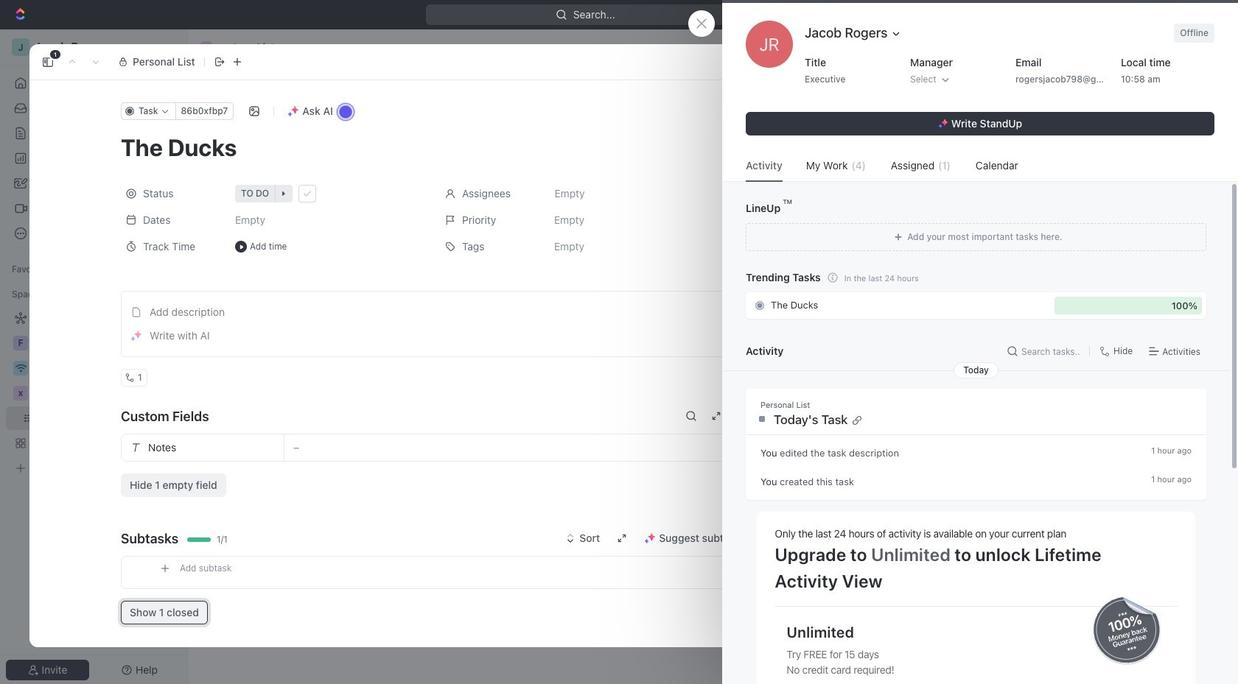 Task type: vqa. For each thing, say whether or not it's contained in the screenshot.
Sidebar navigation at left
yes



Task type: describe. For each thing, give the bounding box(es) containing it.
sidebar navigation
[[0, 29, 188, 685]]

1 horizontal spatial xc, , element
[[200, 41, 212, 53]]

Search tasks.. text field
[[1021, 340, 1083, 363]]



Task type: locate. For each thing, give the bounding box(es) containing it.
1 vertical spatial xc, , element
[[13, 386, 28, 401]]

Search tasks... text field
[[1082, 108, 1229, 130]]

xc, , element
[[200, 41, 212, 53], [13, 386, 28, 401]]

Edit task name text field
[[121, 133, 755, 161]]

xc, , element inside 'sidebar' navigation
[[13, 386, 28, 401]]

0 horizontal spatial xc, , element
[[13, 386, 28, 401]]

custom fields element
[[121, 434, 755, 497]]

0 vertical spatial xc, , element
[[200, 41, 212, 53]]

task sidebar navigation tab list
[[1170, 89, 1203, 639]]

task sidebar content section
[[854, 80, 1164, 648]]

Task Name text field
[[265, 196, 695, 219]]



